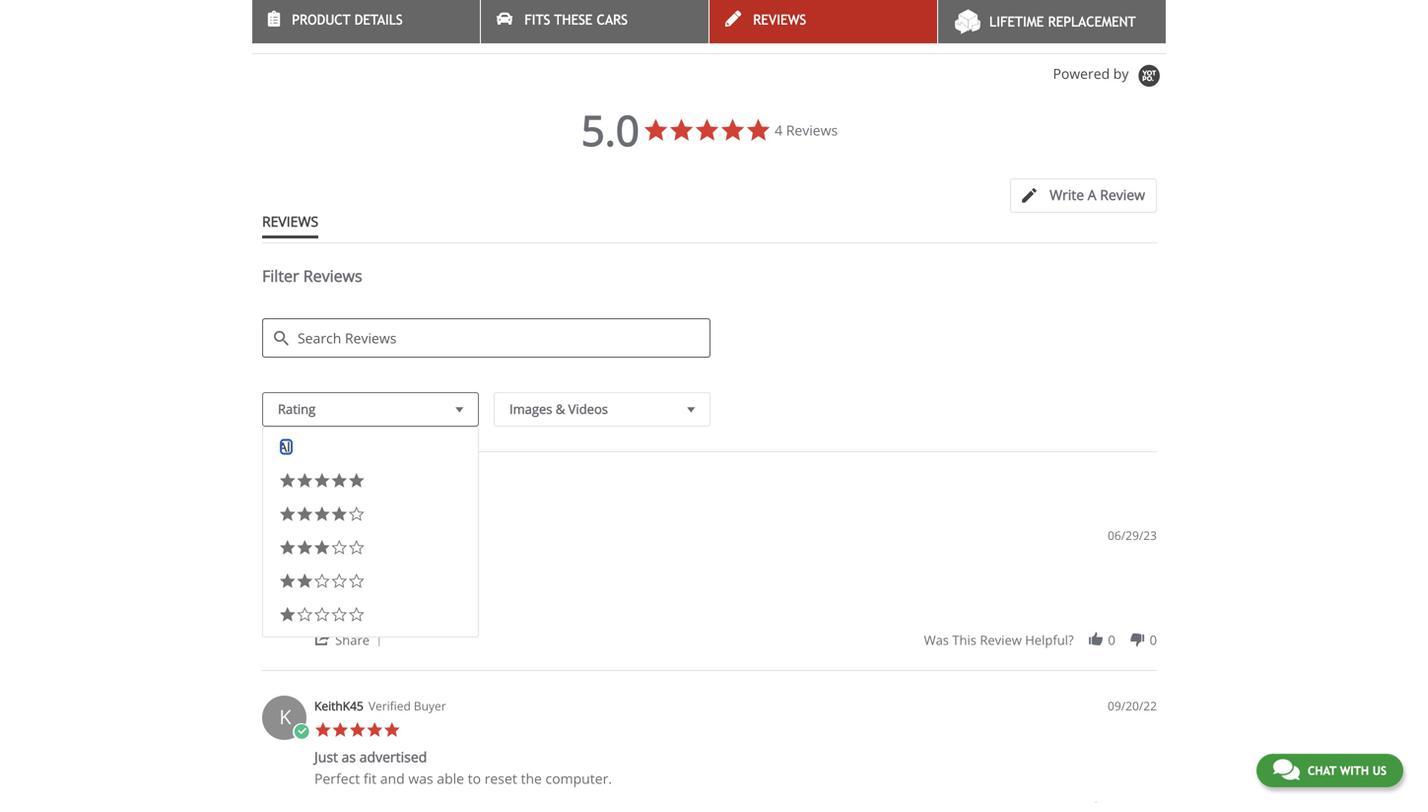 Task type: vqa. For each thing, say whether or not it's contained in the screenshot.
VIDEOS
yes



Task type: locate. For each thing, give the bounding box(es) containing it.
0 vertical spatial issues
[[425, 577, 464, 596]]

replacement
[[1049, 14, 1137, 30]]

cars
[[597, 12, 628, 28]]

star image inside the 3 option
[[279, 540, 296, 557]]

4 reviews
[[775, 121, 838, 140], [262, 474, 334, 496]]

5.0
[[582, 102, 640, 158]]

3 option
[[267, 533, 474, 566]]

06/29/23
[[1108, 528, 1158, 544]]

reviews
[[262, 212, 319, 231]]

0 vertical spatial 4 reviews
[[775, 121, 838, 140]]

0 horizontal spatial 4
[[262, 474, 271, 496]]

fits
[[525, 12, 551, 28]]

tab panel containing r
[[252, 516, 1167, 804]]

2 option
[[267, 566, 474, 600]]

great
[[315, 577, 351, 596], [315, 599, 351, 618]]

review date 09/20/22 element
[[1108, 698, 1158, 715]]

fitment up 1 option
[[354, 577, 401, 596]]

1 issues from the top
[[425, 577, 464, 596]]

to
[[468, 770, 481, 788]]

2 issues from the top
[[425, 599, 464, 618]]

1 horizontal spatial 4
[[775, 121, 783, 140]]

down triangle image
[[451, 399, 468, 420], [683, 399, 700, 420]]

empty star image down circle checkmark image
[[296, 607, 314, 624]]

r
[[279, 533, 292, 560]]

great up 1 option
[[315, 577, 351, 596]]

0 vertical spatial 4
[[775, 121, 783, 140]]

was this review helpful?
[[924, 632, 1074, 649]]

empty star image down 4 option
[[348, 540, 365, 557]]

2 down triangle image from the left
[[683, 399, 700, 420]]

write no frame image
[[1022, 188, 1047, 203]]

1 horizontal spatial down triangle image
[[683, 399, 700, 420]]

empty star image up share dropdown button
[[331, 607, 348, 624]]

down triangle image inside the images & videos filter field
[[683, 399, 700, 420]]

1 vertical spatial no
[[405, 599, 421, 618]]

filter reviews heading
[[262, 265, 1158, 304]]

empty star image down the 3 option
[[348, 573, 365, 590]]

chat
[[1308, 764, 1337, 778]]

fitment
[[354, 577, 401, 596], [354, 599, 401, 618]]

0 vertical spatial no
[[405, 577, 421, 596]]

empty star image right circle checkmark image
[[331, 540, 348, 557]]

0 vertical spatial fitment
[[354, 577, 401, 596]]

star image
[[331, 506, 348, 523], [279, 540, 296, 557], [332, 551, 349, 569], [349, 551, 366, 569], [349, 722, 366, 739], [366, 722, 384, 739], [384, 722, 401, 739]]

this
[[953, 632, 977, 649]]

1 down triangle image from the left
[[451, 399, 468, 420]]

empty star image for 2 option
[[348, 573, 365, 590]]

0 horizontal spatial 4 reviews
[[262, 474, 334, 496]]

Search Reviews search field
[[262, 319, 711, 358]]

review date 06/29/23 element
[[1108, 528, 1158, 544]]

1 vertical spatial fitment
[[354, 599, 401, 618]]

empty star image up share image
[[314, 607, 331, 624]]

1 vertical spatial issues
[[425, 599, 464, 618]]

write
[[1050, 186, 1085, 204]]

empty star image down the raymonds94
[[314, 573, 331, 590]]

empty star image up share dropdown button
[[348, 607, 365, 624]]

2 0 from the left
[[1150, 632, 1158, 649]]

1 no from the top
[[405, 577, 421, 596]]

powered by link
[[1053, 64, 1167, 89]]

tab panel
[[252, 516, 1167, 804]]

empty star image for the 3 option
[[348, 540, 365, 557]]

Images & Videos Filter field
[[494, 393, 711, 427]]

group
[[924, 632, 1158, 649]]

as
[[342, 748, 356, 767]]

empty star image up the raymonds94
[[348, 506, 365, 523]]

down triangle image for rating
[[451, 399, 468, 420]]

0 horizontal spatial 0
[[1109, 632, 1116, 649]]

1 vertical spatial 4 reviews
[[262, 474, 334, 496]]

reviews
[[754, 12, 807, 28], [252, 15, 328, 38], [787, 121, 838, 140], [303, 265, 362, 287], [275, 474, 334, 496]]

just as advertised perfect fit and was able to reset the computer.
[[315, 748, 612, 788]]

1 fitment from the top
[[354, 577, 401, 596]]

star image
[[279, 472, 296, 490], [296, 472, 314, 490], [314, 472, 331, 490], [331, 472, 348, 490], [348, 472, 365, 490], [279, 506, 296, 523], [296, 506, 314, 523], [314, 506, 331, 523], [296, 540, 314, 557], [314, 540, 331, 557], [315, 551, 332, 569], [279, 573, 296, 590], [296, 573, 314, 590], [279, 607, 296, 624], [315, 722, 332, 739], [332, 722, 349, 739]]

down triangle image for images & videos
[[683, 399, 700, 420]]

empty star image down the 3 option
[[331, 573, 348, 590]]

empty star image
[[348, 506, 365, 523], [348, 540, 365, 557], [314, 573, 331, 590], [348, 573, 365, 590], [314, 607, 331, 624], [348, 607, 365, 624]]

0 right vote up review by raymonds94 on 29 jun 2023 'icon'
[[1109, 632, 1116, 649]]

fits these cars
[[525, 12, 628, 28]]

0 horizontal spatial down triangle image
[[451, 399, 468, 420]]

images & videos
[[510, 400, 608, 418]]

lifetime replacement
[[990, 14, 1137, 30]]

1 vertical spatial great
[[315, 599, 351, 618]]

down triangle image inside rating filter field
[[451, 399, 468, 420]]

raymonds94
[[315, 528, 387, 544]]

write a review
[[1050, 186, 1146, 204]]

magnifying glass image
[[274, 331, 289, 346]]

0
[[1109, 632, 1116, 649], [1150, 632, 1158, 649]]

helpful?
[[1026, 632, 1074, 649]]

powered by
[[1053, 64, 1133, 83]]

great up share image
[[315, 599, 351, 618]]

1 horizontal spatial 0
[[1150, 632, 1158, 649]]

4
[[775, 121, 783, 140], [262, 474, 271, 496]]

just
[[315, 748, 338, 767]]

rating element
[[262, 393, 479, 638]]

issues
[[425, 577, 464, 596], [425, 599, 464, 618]]

0 right vote down review by raymonds94 on 29 jun 2023 image
[[1150, 632, 1158, 649]]

images
[[510, 400, 553, 418]]

empty star image for the 3 option
[[331, 540, 348, 557]]

2 no from the top
[[405, 599, 421, 618]]

5 option
[[267, 466, 474, 499]]

filter
[[262, 265, 299, 287]]

by
[[1114, 64, 1129, 83]]

fitment up seperator image
[[354, 599, 401, 618]]

lifetime
[[990, 14, 1044, 30]]

empty star image
[[331, 540, 348, 557], [331, 573, 348, 590], [296, 607, 314, 624], [331, 607, 348, 624]]

4 option
[[267, 499, 474, 533]]

the
[[521, 770, 542, 788]]

was
[[924, 632, 950, 649]]

and
[[380, 770, 405, 788]]

0 vertical spatial great
[[315, 577, 351, 596]]

fit
[[364, 770, 377, 788]]

verified
[[369, 698, 411, 715]]

no
[[405, 577, 421, 596], [405, 599, 421, 618]]

empty star image for 4 option
[[348, 506, 365, 523]]

all
[[279, 438, 294, 456]]



Task type: describe. For each thing, give the bounding box(es) containing it.
fits these cars link
[[481, 0, 709, 43]]

vote down review by raymonds94 on 29 jun 2023 image
[[1129, 632, 1147, 649]]

reviews inside heading
[[303, 265, 362, 287]]

keithk45 verified buyer
[[315, 698, 446, 715]]

empty star image for 2 option
[[331, 573, 348, 590]]

share button
[[315, 631, 389, 649]]

advertised
[[360, 748, 427, 767]]

1 great from the top
[[315, 577, 351, 596]]

group containing was this review helpful?
[[924, 632, 1158, 649]]

vote up review by raymonds94 on 29 jun 2023 image
[[1088, 632, 1105, 649]]

star image inside 1 option
[[279, 607, 296, 624]]

&
[[556, 400, 565, 418]]

verified buyer heading
[[369, 698, 446, 715]]

1 vertical spatial 4
[[262, 474, 271, 496]]

seperator image
[[373, 636, 385, 648]]

review
[[1101, 186, 1146, 204]]

perfect
[[315, 770, 360, 788]]

was
[[409, 770, 433, 788]]

share image
[[315, 632, 332, 649]]

comments image
[[1274, 758, 1300, 782]]

product
[[292, 12, 351, 28]]

with
[[1341, 764, 1370, 778]]

product details
[[292, 12, 403, 28]]

details
[[355, 12, 403, 28]]

filter reviews
[[262, 265, 362, 287]]

circle checkmark image
[[293, 553, 310, 571]]

keithk45
[[315, 698, 364, 715]]

2 fitment from the top
[[354, 599, 401, 618]]

great fitment no issues heading
[[315, 577, 464, 600]]

empty star image for 1 option
[[348, 607, 365, 624]]

all link
[[279, 438, 294, 456]]

write a review button
[[1011, 179, 1158, 213]]

powered
[[1053, 64, 1110, 83]]

just as advertised heading
[[315, 748, 427, 771]]

1 horizontal spatial 4 reviews
[[775, 121, 838, 140]]

1 option
[[267, 600, 474, 633]]

rating
[[278, 400, 316, 418]]

product details link
[[252, 0, 480, 43]]

5.0 star rating element
[[582, 102, 640, 158]]

a
[[1088, 186, 1097, 204]]

computer.
[[546, 770, 612, 788]]

Rating Filter field
[[262, 393, 479, 427]]

1 0 from the left
[[1109, 632, 1116, 649]]

buyer
[[414, 698, 446, 715]]

2 great from the top
[[315, 599, 351, 618]]

09/20/22
[[1108, 698, 1158, 715]]

k
[[279, 704, 291, 731]]

empty star image for 1 option
[[331, 607, 348, 624]]

able
[[437, 770, 464, 788]]

lifetime replacement link
[[939, 0, 1166, 43]]

star image inside 4 option
[[331, 506, 348, 523]]

all list box
[[262, 427, 479, 638]]

these
[[555, 12, 593, 28]]

chat with us link
[[1257, 754, 1404, 788]]

videos
[[569, 400, 608, 418]]

chat with us
[[1308, 764, 1387, 778]]

reviews link
[[710, 0, 938, 43]]

reset
[[485, 770, 517, 788]]

us
[[1373, 764, 1387, 778]]

review
[[980, 632, 1022, 649]]

circle checkmark image
[[293, 724, 310, 741]]

share
[[335, 632, 370, 649]]

great fitment no issues great fitment no issues
[[315, 577, 464, 618]]



